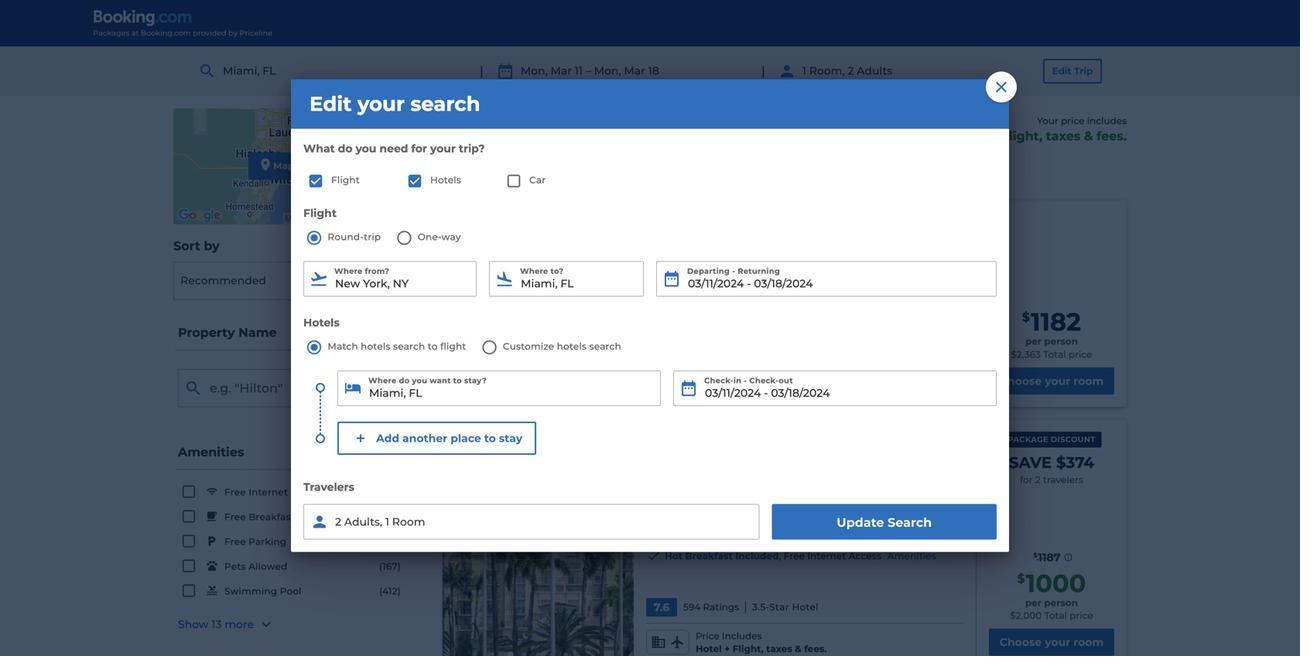 Task type: vqa. For each thing, say whether or not it's contained in the screenshot.
The 23 inside "See All 23 Photos" "button"
no



Task type: locate. For each thing, give the bounding box(es) containing it.
search for customize hotels search
[[589, 341, 621, 352]]

way
[[442, 232, 461, 243]]

your right the for
[[430, 142, 456, 155]]

edit
[[1052, 65, 1072, 77], [310, 92, 352, 116]]

0 vertical spatial edit
[[1052, 65, 1072, 77]]

hotels for customize
[[557, 341, 587, 352]]

hotels
[[430, 175, 461, 186], [303, 316, 340, 329]]

2 hotels from the left
[[557, 341, 587, 352]]

flight up round-
[[303, 207, 337, 220]]

match
[[328, 341, 358, 352]]

1 horizontal spatial hotels
[[430, 175, 461, 186]]

adults,
[[344, 516, 382, 529]]

edit inside dialog
[[310, 92, 352, 116]]

your
[[357, 92, 405, 116], [430, 142, 456, 155]]

round-
[[328, 232, 364, 243]]

search
[[411, 92, 480, 116], [393, 341, 425, 352], [589, 341, 621, 352]]

search for match hotels search to flight
[[393, 341, 425, 352]]

1 horizontal spatial |
[[761, 63, 765, 78]]

1 vertical spatial edit
[[310, 92, 352, 116]]

room
[[392, 516, 425, 529]]

search up the for
[[411, 92, 480, 116]]

0 horizontal spatial edit
[[310, 92, 352, 116]]

hotels right match
[[361, 341, 391, 352]]

1 horizontal spatial edit
[[1052, 65, 1072, 77]]

hotels down the trip?
[[430, 175, 461, 186]]

0 horizontal spatial hotels
[[303, 316, 340, 329]]

price
[[1061, 115, 1085, 127]]

0 horizontal spatial your
[[357, 92, 405, 116]]

1
[[385, 516, 389, 529]]

2 adults, 1 room
[[335, 516, 425, 529]]

edit trip button
[[1043, 59, 1102, 84]]

none field up customize hotels search
[[489, 261, 644, 297]]

hotels
[[361, 341, 391, 352], [557, 341, 587, 352]]

1 horizontal spatial hotels
[[557, 341, 587, 352]]

Where to? text field
[[489, 261, 644, 297]]

flight down do
[[331, 175, 360, 186]]

trip
[[364, 232, 381, 243]]

1 vertical spatial your
[[430, 142, 456, 155]]

0 horizontal spatial hotels
[[361, 341, 391, 352]]

Check-in - Check-out field
[[673, 371, 997, 406]]

flight
[[331, 175, 360, 186], [303, 207, 337, 220]]

your price includes hotel + flight, taxes & fees.
[[952, 115, 1127, 143]]

round-trip
[[325, 232, 381, 243]]

book miami marriott biscayne bay element
[[443, 201, 1127, 407]]

edit inside button
[[1052, 65, 1072, 77]]

none field down the trip
[[303, 261, 477, 297]]

+
[[990, 128, 998, 143]]

by
[[204, 238, 220, 253]]

taxes
[[1046, 128, 1081, 143]]

0 horizontal spatial |
[[480, 63, 483, 78]]

edit trip
[[1052, 65, 1093, 77]]

match hotels search to flight
[[328, 341, 466, 352]]

car
[[529, 175, 546, 186]]

Start Date field
[[656, 261, 997, 297]]

edit left trip
[[1052, 65, 1072, 77]]

what
[[303, 142, 335, 155]]

search right customize
[[589, 341, 621, 352]]

travelers
[[303, 481, 354, 494]]

book embassy suites by hilton hotel miami - international airport element
[[443, 419, 1127, 656]]

you
[[356, 142, 376, 155]]

hotels right customize
[[557, 341, 587, 352]]

hotels up match
[[303, 316, 340, 329]]

1 hotels from the left
[[361, 341, 391, 352]]

|
[[480, 63, 483, 78], [761, 63, 765, 78]]

none field down customize
[[337, 371, 661, 406]]

your up need
[[357, 92, 405, 116]]

update
[[837, 515, 884, 530]]

search left to
[[393, 341, 425, 352]]

None field
[[303, 261, 477, 297], [489, 261, 644, 297], [337, 371, 661, 406]]

1 | from the left
[[480, 63, 483, 78]]

for
[[411, 142, 427, 155]]

2 | from the left
[[761, 63, 765, 78]]

do
[[338, 142, 352, 155]]

what do you need for your trip?
[[303, 142, 485, 155]]

edit up what
[[310, 92, 352, 116]]



Task type: describe. For each thing, give the bounding box(es) containing it.
trip
[[1074, 65, 1093, 77]]

2
[[335, 516, 341, 529]]

trip?
[[459, 142, 485, 155]]

Where do you want to stay? text field
[[337, 371, 661, 406]]

fees.
[[1097, 128, 1127, 143]]

sort
[[173, 238, 200, 253]]

edit for edit trip
[[1052, 65, 1072, 77]]

close image
[[992, 78, 1011, 96]]

1 vertical spatial flight
[[303, 207, 337, 220]]

update search
[[837, 515, 932, 530]]

search
[[888, 515, 932, 530]]

search for edit your search
[[411, 92, 480, 116]]

one-way
[[415, 232, 461, 243]]

none field where to?
[[489, 261, 644, 297]]

edit for edit your search
[[310, 92, 352, 116]]

one-
[[418, 232, 442, 243]]

1 vertical spatial hotels
[[303, 316, 340, 329]]

0 vertical spatial flight
[[331, 175, 360, 186]]

need
[[379, 142, 408, 155]]

none field where do you want to stay?
[[337, 371, 661, 406]]

your
[[1037, 115, 1058, 127]]

0 vertical spatial your
[[357, 92, 405, 116]]

sort by
[[173, 238, 220, 253]]

customize hotels search
[[503, 341, 621, 352]]

update search button
[[772, 504, 997, 540]]

hotels for match
[[361, 341, 391, 352]]

&
[[1084, 128, 1093, 143]]

2 adults, 1 room button
[[303, 504, 759, 540]]

flight
[[440, 341, 466, 352]]

edit your search
[[310, 92, 480, 116]]

to
[[428, 341, 438, 352]]

0 vertical spatial hotels
[[430, 175, 461, 186]]

flight,
[[1001, 128, 1042, 143]]

edit your search dialog
[[291, 71, 1017, 552]]

includes
[[1087, 115, 1127, 127]]

Where from? text field
[[303, 261, 477, 297]]

1 horizontal spatial your
[[430, 142, 456, 155]]

none field where from?
[[303, 261, 477, 297]]

hotel
[[952, 128, 987, 143]]

customize
[[503, 341, 554, 352]]



